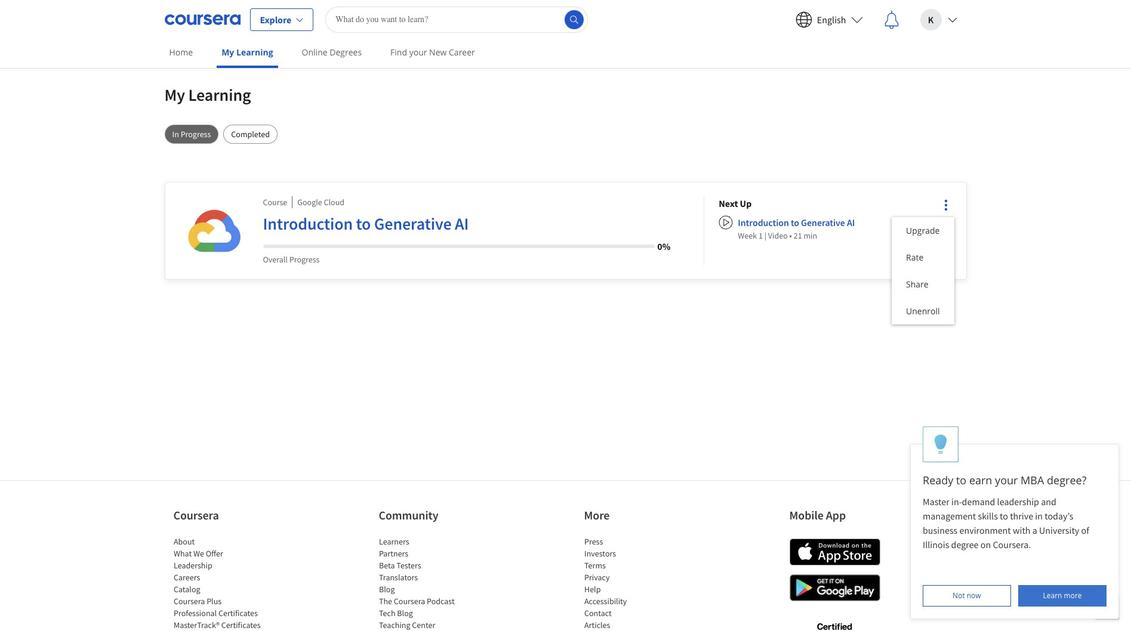 Task type: describe. For each thing, give the bounding box(es) containing it.
demand
[[962, 496, 996, 508]]

articles link
[[584, 620, 610, 631]]

tab list containing in progress
[[165, 125, 967, 144]]

1
[[759, 230, 763, 241]]

help center image
[[1101, 601, 1115, 615]]

|
[[765, 230, 767, 241]]

online degrees
[[302, 47, 362, 58]]

0 vertical spatial learning
[[236, 47, 273, 58]]

completed button
[[224, 125, 278, 144]]

online
[[302, 47, 328, 58]]

master
[[923, 496, 950, 508]]

overall
[[263, 254, 288, 265]]

ai for introduction to generative ai
[[455, 213, 469, 235]]

video
[[768, 230, 788, 241]]

professional
[[173, 608, 217, 619]]

upgrade
[[906, 225, 940, 236]]

contact
[[584, 608, 612, 619]]

plus
[[206, 597, 221, 607]]

ai for introduction to generative ai week 1 | video • 21 min
[[847, 217, 855, 229]]

catalog link
[[173, 585, 200, 595]]

progress for overall progress
[[289, 254, 320, 265]]

0%
[[658, 241, 671, 253]]

0 vertical spatial certificates
[[218, 608, 258, 619]]

more
[[584, 508, 610, 523]]

partners link
[[379, 549, 408, 560]]

press link
[[584, 537, 603, 548]]

min
[[804, 230, 818, 241]]

careers link
[[173, 573, 200, 583]]

find
[[391, 47, 407, 58]]

we
[[193, 549, 204, 560]]

in
[[1036, 511, 1043, 522]]

degree?
[[1047, 474, 1087, 488]]

help link
[[584, 585, 601, 595]]

course
[[263, 197, 287, 208]]

1 vertical spatial my
[[165, 84, 185, 106]]

master in-demand leadership and management skills to thrive in today's business environment with a university of illinois degree on coursera.
[[923, 496, 1092, 551]]

illinois
[[923, 539, 950, 551]]

english button
[[786, 0, 873, 39]]

0 horizontal spatial your
[[409, 47, 427, 58]]

list for community
[[379, 536, 480, 632]]

menu containing upgrade
[[892, 217, 955, 325]]

mobile
[[790, 508, 824, 523]]

unenroll
[[906, 306, 940, 317]]

overall progress
[[263, 254, 320, 265]]

introduction to generative ai link
[[263, 213, 671, 239]]

next up
[[719, 198, 752, 210]]

investors link
[[584, 549, 616, 560]]

share menu item
[[892, 271, 955, 298]]

online degrees link
[[297, 39, 367, 66]]

generative for introduction to generative ai week 1 | video • 21 min
[[801, 217, 845, 229]]

home link
[[165, 39, 198, 66]]

find your new career link
[[386, 39, 480, 66]]

mobile app
[[790, 508, 846, 523]]

completed
[[231, 129, 270, 140]]

introduction to generative ai
[[263, 213, 469, 235]]

my learning link
[[217, 39, 278, 68]]

share
[[906, 279, 929, 290]]

coursera.
[[993, 539, 1031, 551]]

0 vertical spatial my learning
[[222, 47, 273, 58]]

the coursera podcast link
[[379, 597, 454, 607]]

blog link
[[379, 585, 395, 595]]

more
[[1064, 591, 1082, 601]]

tech
[[379, 608, 395, 619]]

1 horizontal spatial blog
[[397, 608, 413, 619]]

tech blog link
[[379, 608, 413, 619]]

podcast
[[427, 597, 454, 607]]

get it on google play image
[[790, 575, 880, 602]]

your inside alice element
[[995, 474, 1018, 488]]

with
[[1013, 525, 1031, 537]]

in
[[172, 129, 179, 140]]

translators link
[[379, 573, 418, 583]]

unenroll menu item
[[892, 298, 955, 325]]

leadership link
[[173, 561, 212, 571]]

community
[[379, 508, 439, 523]]

and
[[1042, 496, 1057, 508]]

learn more
[[1044, 591, 1082, 601]]

coursera image
[[165, 10, 240, 29]]

rate menu item
[[892, 244, 955, 271]]

teaching center link
[[379, 620, 435, 631]]

a
[[1033, 525, 1038, 537]]

home
[[169, 47, 193, 58]]

0 vertical spatial my
[[222, 47, 234, 58]]

app
[[826, 508, 846, 523]]

thrive
[[1010, 511, 1034, 522]]

lightbulb tip image
[[935, 434, 947, 455]]



Task type: vqa. For each thing, say whether or not it's contained in the screenshot.
the Management within the University of Illinois at Urbana-Champaign Master of Science in Management (iMSM)
no



Task type: locate. For each thing, give the bounding box(es) containing it.
•
[[790, 230, 792, 241]]

0 horizontal spatial introduction
[[263, 213, 353, 235]]

coursera down catalog
[[173, 597, 205, 607]]

generative
[[374, 213, 452, 235], [801, 217, 845, 229]]

coursera inside learners partners beta testers translators blog the coursera podcast tech blog teaching center
[[394, 597, 425, 607]]

1 vertical spatial learning
[[188, 84, 251, 106]]

investors
[[584, 549, 616, 560]]

help
[[584, 585, 601, 595]]

privacy
[[584, 573, 610, 583]]

coursera up about
[[173, 508, 219, 523]]

progress inside button
[[181, 129, 211, 140]]

1 vertical spatial my learning
[[165, 84, 251, 106]]

my learning
[[222, 47, 273, 58], [165, 84, 251, 106]]

alice element
[[911, 427, 1120, 620]]

blog up teaching center link
[[397, 608, 413, 619]]

to for introduction to generative ai week 1 | video • 21 min
[[791, 217, 800, 229]]

learners partners beta testers translators blog the coursera podcast tech blog teaching center
[[379, 537, 454, 631]]

blog
[[379, 585, 395, 595], [397, 608, 413, 619]]

0 horizontal spatial ai
[[455, 213, 469, 235]]

mastertrack®
[[173, 620, 219, 631]]

ready to earn your mba degree?
[[923, 474, 1087, 488]]

0 horizontal spatial my
[[165, 84, 185, 106]]

coursera inside about what we offer leadership careers catalog coursera plus professional certificates mastertrack® certificates
[[173, 597, 205, 607]]

list containing learners
[[379, 536, 480, 632]]

progress right overall
[[289, 254, 320, 265]]

my learning up in progress button
[[165, 84, 251, 106]]

1 list from the left
[[173, 536, 275, 632]]

2 horizontal spatial list
[[584, 536, 686, 632]]

generative inside introduction to generative ai week 1 | video • 21 min
[[801, 217, 845, 229]]

privacy link
[[584, 573, 610, 583]]

logo of certified b corporation image
[[810, 617, 859, 632]]

to for introduction to generative ai
[[356, 213, 371, 235]]

up
[[740, 198, 752, 210]]

ready
[[923, 474, 954, 488]]

blog up the the
[[379, 585, 395, 595]]

coursera plus link
[[173, 597, 221, 607]]

to inside the master in-demand leadership and management skills to thrive in today's business environment with a university of illinois degree on coursera.
[[1000, 511, 1009, 522]]

upgrade menu item
[[892, 217, 955, 244]]

list
[[173, 536, 275, 632], [379, 536, 480, 632], [584, 536, 686, 632]]

more option for introduction to generative ai image
[[938, 197, 955, 214]]

on
[[981, 539, 991, 551]]

university
[[1040, 525, 1080, 537]]

environment
[[960, 525, 1011, 537]]

introduction
[[263, 213, 353, 235], [738, 217, 789, 229]]

to for ready to earn your mba degree?
[[957, 474, 967, 488]]

1 horizontal spatial generative
[[801, 217, 845, 229]]

leadership
[[173, 561, 212, 571]]

about what we offer leadership careers catalog coursera plus professional certificates mastertrack® certificates
[[173, 537, 260, 631]]

ai inside introduction to generative ai week 1 | video • 21 min
[[847, 217, 855, 229]]

beta
[[379, 561, 395, 571]]

business
[[923, 525, 958, 537]]

degrees
[[330, 47, 362, 58]]

0 vertical spatial progress
[[181, 129, 211, 140]]

leadership
[[998, 496, 1040, 508]]

progress for in progress
[[181, 129, 211, 140]]

learners link
[[379, 537, 409, 548]]

None search field
[[326, 6, 588, 33]]

1 horizontal spatial introduction
[[738, 217, 789, 229]]

career
[[449, 47, 475, 58]]

earn
[[970, 474, 993, 488]]

menu
[[892, 217, 955, 325]]

what we offer link
[[173, 549, 223, 560]]

my
[[222, 47, 234, 58], [165, 84, 185, 106]]

translators
[[379, 573, 418, 583]]

your up leadership
[[995, 474, 1018, 488]]

learn more link
[[1019, 586, 1107, 607]]

terms
[[584, 561, 606, 571]]

in-
[[952, 496, 962, 508]]

0 vertical spatial your
[[409, 47, 427, 58]]

terms link
[[584, 561, 606, 571]]

beta testers link
[[379, 561, 421, 571]]

google
[[298, 197, 322, 208]]

introduction inside introduction to generative ai week 1 | video • 21 min
[[738, 217, 789, 229]]

articles
[[584, 620, 610, 631]]

my down coursera image
[[222, 47, 234, 58]]

1 horizontal spatial your
[[995, 474, 1018, 488]]

my up the in
[[165, 84, 185, 106]]

21
[[794, 230, 802, 241]]

contact link
[[584, 608, 612, 619]]

list for coursera
[[173, 536, 275, 632]]

mastertrack® certificates link
[[173, 620, 260, 631]]

management
[[923, 511, 976, 522]]

your right find
[[409, 47, 427, 58]]

center
[[412, 620, 435, 631]]

introduction up | on the top right of the page
[[738, 217, 789, 229]]

accessibility link
[[584, 597, 627, 607]]

today's
[[1045, 511, 1074, 522]]

learning
[[236, 47, 273, 58], [188, 84, 251, 106]]

new
[[429, 47, 447, 58]]

certificates up mastertrack® certificates link
[[218, 608, 258, 619]]

of
[[1082, 525, 1090, 537]]

1 vertical spatial certificates
[[221, 620, 260, 631]]

1 vertical spatial blog
[[397, 608, 413, 619]]

introduction to generative ai week 1 | video • 21 min
[[738, 217, 855, 241]]

coursera up "tech blog" link at the bottom left
[[394, 597, 425, 607]]

coursera for coursera
[[173, 597, 205, 607]]

list containing about
[[173, 536, 275, 632]]

0 horizontal spatial blog
[[379, 585, 395, 595]]

about link
[[173, 537, 195, 548]]

generative for introduction to generative ai
[[374, 213, 452, 235]]

press
[[584, 537, 603, 548]]

1 vertical spatial your
[[995, 474, 1018, 488]]

1 horizontal spatial progress
[[289, 254, 320, 265]]

1 horizontal spatial list
[[379, 536, 480, 632]]

1 horizontal spatial my
[[222, 47, 234, 58]]

cloud
[[324, 197, 345, 208]]

0 horizontal spatial list
[[173, 536, 275, 632]]

what
[[173, 549, 192, 560]]

introduction for introduction to generative ai
[[263, 213, 353, 235]]

coursera for community
[[394, 597, 425, 607]]

introduction down the google
[[263, 213, 353, 235]]

1 vertical spatial progress
[[289, 254, 320, 265]]

the
[[379, 597, 392, 607]]

to inside introduction to generative ai link
[[356, 213, 371, 235]]

progress right the in
[[181, 129, 211, 140]]

tab list
[[165, 125, 967, 144]]

0 horizontal spatial generative
[[374, 213, 452, 235]]

download on the app store image
[[790, 539, 880, 566]]

3 list from the left
[[584, 536, 686, 632]]

to
[[356, 213, 371, 235], [791, 217, 800, 229], [957, 474, 967, 488], [1000, 511, 1009, 522]]

to inside introduction to generative ai week 1 | video • 21 min
[[791, 217, 800, 229]]

testers
[[396, 561, 421, 571]]

not now
[[953, 591, 982, 601]]

list for more
[[584, 536, 686, 632]]

0 vertical spatial blog
[[379, 585, 395, 595]]

now
[[967, 591, 982, 601]]

learners
[[379, 537, 409, 548]]

0 horizontal spatial progress
[[181, 129, 211, 140]]

my learning down coursera image
[[222, 47, 273, 58]]

1 horizontal spatial ai
[[847, 217, 855, 229]]

2 list from the left
[[379, 536, 480, 632]]

certificates down professional certificates link
[[221, 620, 260, 631]]

catalog
[[173, 585, 200, 595]]

introduction to generative ai image
[[179, 196, 249, 266]]

accessibility
[[584, 597, 627, 607]]

professional certificates link
[[173, 608, 258, 619]]

list containing press
[[584, 536, 686, 632]]

introduction for introduction to generative ai week 1 | video • 21 min
[[738, 217, 789, 229]]

skills
[[978, 511, 998, 522]]



